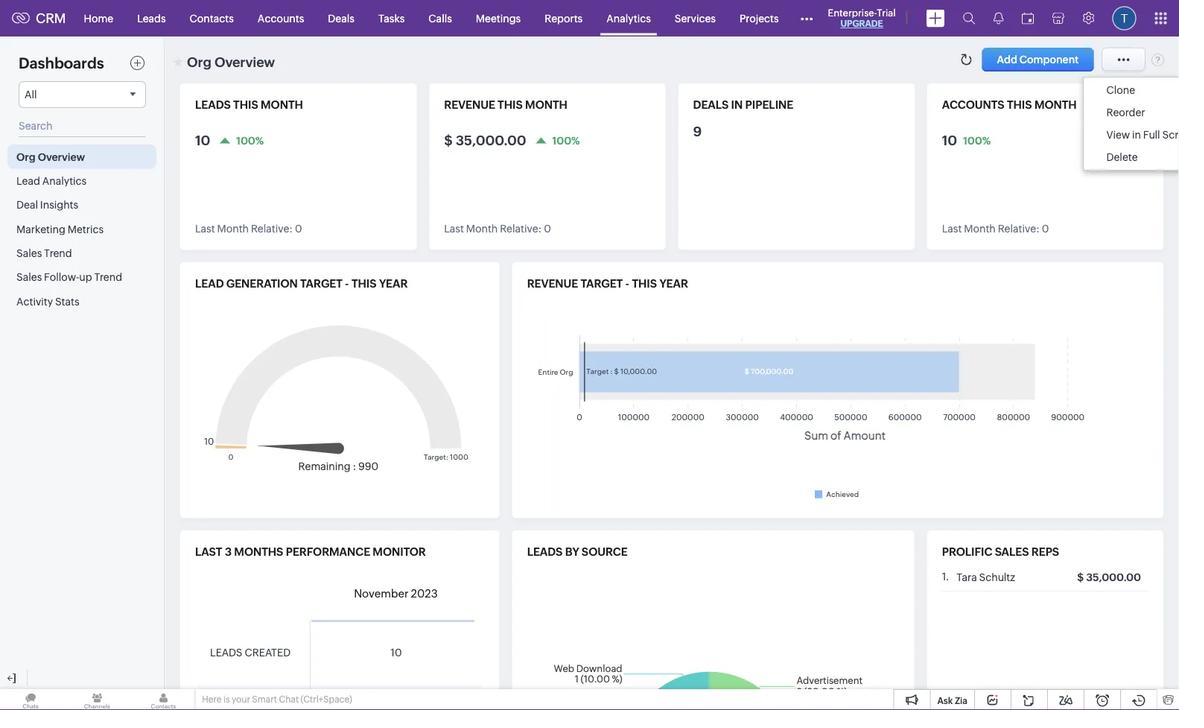 Task type: describe. For each thing, give the bounding box(es) containing it.
here
[[202, 694, 222, 705]]

search element
[[954, 0, 985, 37]]

0 vertical spatial analytics
[[607, 12, 651, 24]]

1 vertical spatial $ 35,000.00
[[1078, 571, 1142, 583]]

metrics
[[68, 223, 104, 235]]

performance
[[286, 545, 370, 558]]

dashboards
[[19, 55, 104, 72]]

chats image
[[0, 689, 61, 710]]

1 horizontal spatial $
[[1078, 571, 1084, 583]]

sales trend link
[[7, 241, 156, 265]]

home
[[84, 12, 113, 24]]

1 vertical spatial overview
[[38, 151, 85, 163]]

lead
[[16, 175, 40, 187]]

meetings link
[[464, 0, 533, 36]]

enterprise-trial upgrade
[[828, 7, 896, 29]]

relative: for 10
[[251, 223, 293, 235]]

full
[[1144, 129, 1161, 141]]

1 - from the left
[[345, 277, 349, 290]]

activity stats
[[16, 295, 79, 307]]

last
[[195, 545, 222, 558]]

delete link
[[1085, 146, 1180, 168]]

2 horizontal spatial 10
[[942, 133, 958, 148]]

deal insights link
[[7, 193, 156, 217]]

2 - from the left
[[626, 277, 630, 290]]

is
[[223, 694, 230, 705]]

1 vertical spatial org
[[16, 151, 35, 163]]

last for 10
[[195, 223, 215, 235]]

2 target from the left
[[581, 277, 623, 290]]

calls
[[429, 12, 452, 24]]

100% inside 10 100%
[[963, 134, 991, 146]]

deal insights
[[16, 199, 78, 211]]

trial
[[877, 7, 896, 18]]

Other Modules field
[[791, 6, 823, 30]]

1 target from the left
[[300, 277, 343, 290]]

last month relative: 0 for $ 35,000.00
[[444, 223, 551, 235]]

deals link
[[316, 0, 367, 36]]

1. tara schultz
[[942, 571, 1016, 583]]

tara
[[957, 571, 977, 583]]

follow-
[[44, 271, 79, 283]]

prolific sales reps
[[942, 545, 1060, 558]]

3 month from the left
[[964, 223, 996, 235]]

All field
[[19, 81, 146, 108]]

november
[[354, 587, 409, 600]]

channels image
[[66, 689, 128, 710]]

revenue for revenue target - this year
[[527, 277, 578, 290]]

activity
[[16, 295, 53, 307]]

marketing metrics
[[16, 223, 104, 235]]

create menu image
[[927, 9, 945, 27]]

revenue target - this year
[[527, 277, 688, 290]]

insights
[[40, 199, 78, 211]]

1 year from the left
[[379, 277, 408, 290]]

reorder
[[1107, 107, 1146, 118]]

1 horizontal spatial 35,000.00
[[1087, 571, 1142, 583]]

0 horizontal spatial trend
[[44, 247, 72, 259]]

smart
[[252, 694, 277, 705]]

services
[[675, 12, 716, 24]]

3
[[225, 545, 232, 558]]

leads this month
[[195, 98, 303, 111]]

tasks link
[[367, 0, 417, 36]]

contacts
[[190, 12, 234, 24]]

months
[[234, 545, 283, 558]]

view
[[1107, 129, 1131, 141]]

enterprise-
[[828, 7, 877, 18]]

last 3 months performance monitor
[[195, 545, 426, 558]]

leads
[[137, 12, 166, 24]]

deal
[[16, 199, 38, 211]]

org overview link
[[7, 145, 156, 169]]

calls link
[[417, 0, 464, 36]]

ask zia
[[938, 696, 968, 706]]

reports link
[[533, 0, 595, 36]]

1 horizontal spatial org overview
[[187, 54, 275, 70]]

lead generation target - this year
[[195, 277, 408, 290]]

2023
[[411, 587, 438, 600]]

created
[[245, 646, 291, 658]]

crm
[[36, 11, 66, 26]]

by
[[565, 545, 579, 558]]

Search text field
[[19, 115, 145, 137]]

lead analytics link
[[7, 169, 156, 193]]

3 last from the left
[[942, 223, 962, 235]]

projects
[[740, 12, 779, 24]]

here is your smart chat (ctrl+space)
[[202, 694, 352, 705]]

signals image
[[994, 12, 1004, 25]]

last for $ 35,000.00
[[444, 223, 464, 235]]

sales follow-up trend
[[16, 271, 122, 283]]

all
[[25, 89, 37, 101]]

sales follow-up trend link
[[7, 265, 156, 289]]

search image
[[963, 12, 976, 25]]

activity stats link
[[7, 289, 156, 313]]

deals in pipeline
[[693, 98, 794, 111]]

leads for leads this month
[[195, 98, 231, 111]]

lead
[[195, 277, 224, 290]]

analytics link
[[595, 0, 663, 36]]

achieved
[[827, 490, 859, 498]]

accounts this month
[[942, 98, 1077, 111]]

sales for sales follow-up trend
[[16, 271, 42, 283]]

0 horizontal spatial analytics
[[42, 175, 87, 187]]



Task type: vqa. For each thing, say whether or not it's contained in the screenshot.
top $ 35,000.00
yes



Task type: locate. For each thing, give the bounding box(es) containing it.
0 horizontal spatial month
[[217, 223, 249, 235]]

marketing metrics link
[[7, 217, 156, 241]]

1 sales from the top
[[16, 247, 42, 259]]

1 horizontal spatial 10
[[391, 647, 402, 659]]

0 vertical spatial sales
[[16, 247, 42, 259]]

1 horizontal spatial year
[[660, 277, 688, 290]]

reorder link
[[1085, 101, 1180, 124]]

projects link
[[728, 0, 791, 36]]

3 0 from the left
[[1042, 223, 1049, 235]]

deals
[[693, 98, 729, 111]]

scre
[[1163, 129, 1180, 141]]

0 vertical spatial org overview
[[187, 54, 275, 70]]

1 horizontal spatial overview
[[215, 54, 275, 70]]

services link
[[663, 0, 728, 36]]

this for accounts
[[1007, 98, 1032, 111]]

clone
[[1107, 84, 1136, 96]]

generation
[[226, 277, 298, 290]]

month for $ 35,000.00
[[466, 223, 498, 235]]

monitor
[[373, 545, 426, 558]]

month for 10
[[261, 98, 303, 111]]

meetings
[[476, 12, 521, 24]]

org overview up leads this month
[[187, 54, 275, 70]]

reps
[[1032, 545, 1060, 558]]

org overview
[[187, 54, 275, 70], [16, 151, 85, 163]]

crm link
[[12, 11, 66, 26]]

0 vertical spatial $
[[444, 133, 453, 148]]

relative:
[[251, 223, 293, 235], [500, 223, 542, 235], [998, 223, 1040, 235]]

schultz
[[980, 571, 1016, 583]]

1 100% from the left
[[236, 134, 264, 146]]

0 horizontal spatial $
[[444, 133, 453, 148]]

1 horizontal spatial 0
[[544, 223, 551, 235]]

revenue for revenue this month
[[444, 98, 495, 111]]

0 vertical spatial overview
[[215, 54, 275, 70]]

accounts
[[942, 98, 1005, 111]]

0 vertical spatial revenue
[[444, 98, 495, 111]]

delete
[[1107, 151, 1138, 163]]

1 last from the left
[[195, 223, 215, 235]]

0 horizontal spatial 0
[[295, 223, 302, 235]]

trend down marketing metrics
[[44, 247, 72, 259]]

0
[[295, 223, 302, 235], [544, 223, 551, 235], [1042, 223, 1049, 235]]

view in full scre
[[1107, 129, 1180, 141]]

1 vertical spatial $
[[1078, 571, 1084, 583]]

this for revenue
[[498, 98, 523, 111]]

deals
[[328, 12, 355, 24]]

0 horizontal spatial 10
[[195, 133, 210, 148]]

100% down accounts
[[963, 134, 991, 146]]

2 horizontal spatial last
[[942, 223, 962, 235]]

1 horizontal spatial last month relative: 0
[[444, 223, 551, 235]]

100% for $ 35,000.00
[[552, 134, 580, 146]]

10 down november 2023
[[391, 647, 402, 659]]

your
[[232, 694, 250, 705]]

overview
[[215, 54, 275, 70], [38, 151, 85, 163]]

org overview up lead analytics
[[16, 151, 85, 163]]

1 horizontal spatial month
[[525, 98, 568, 111]]

sales for sales trend
[[16, 247, 42, 259]]

1 vertical spatial org overview
[[16, 151, 85, 163]]

2 month from the left
[[525, 98, 568, 111]]

create menu element
[[918, 0, 954, 36]]

2 horizontal spatial last month relative: 0
[[942, 223, 1049, 235]]

zia
[[955, 696, 968, 706]]

2 100% from the left
[[552, 134, 580, 146]]

relative: for $ 35,000.00
[[500, 223, 542, 235]]

10 100%
[[942, 133, 991, 148]]

0 vertical spatial leads
[[195, 98, 231, 111]]

2 month from the left
[[466, 223, 498, 235]]

prolific
[[942, 545, 993, 558]]

0 horizontal spatial $ 35,000.00
[[444, 133, 527, 148]]

accounts link
[[246, 0, 316, 36]]

$
[[444, 133, 453, 148], [1078, 571, 1084, 583]]

0 vertical spatial trend
[[44, 247, 72, 259]]

overview up leads this month
[[215, 54, 275, 70]]

analytics up insights
[[42, 175, 87, 187]]

1 horizontal spatial trend
[[94, 271, 122, 283]]

contacts link
[[178, 0, 246, 36]]

100% down revenue this month
[[552, 134, 580, 146]]

clone link
[[1085, 79, 1180, 101]]

1 vertical spatial 35,000.00
[[1087, 571, 1142, 583]]

trend right up
[[94, 271, 122, 283]]

last
[[195, 223, 215, 235], [444, 223, 464, 235], [942, 223, 962, 235]]

3 month from the left
[[1035, 98, 1077, 111]]

ask
[[938, 696, 953, 706]]

100% for 10
[[236, 134, 264, 146]]

this
[[233, 98, 258, 111], [498, 98, 523, 111], [1007, 98, 1032, 111], [352, 277, 377, 290], [632, 277, 657, 290]]

contacts image
[[133, 689, 194, 710]]

1 horizontal spatial 100%
[[552, 134, 580, 146]]

profile element
[[1104, 0, 1146, 36]]

0 horizontal spatial 35,000.00
[[456, 133, 527, 148]]

month for 10
[[217, 223, 249, 235]]

stats
[[55, 295, 79, 307]]

reports
[[545, 12, 583, 24]]

None button
[[983, 48, 1094, 72]]

0 horizontal spatial org overview
[[16, 151, 85, 163]]

3 last month relative: 0 from the left
[[942, 223, 1049, 235]]

1 vertical spatial analytics
[[42, 175, 87, 187]]

revenue this month
[[444, 98, 568, 111]]

10 down accounts
[[942, 133, 958, 148]]

0 horizontal spatial target
[[300, 277, 343, 290]]

35,000.00
[[456, 133, 527, 148], [1087, 571, 1142, 583]]

1 vertical spatial trend
[[94, 271, 122, 283]]

revenue
[[444, 98, 495, 111], [527, 277, 578, 290]]

0 for 10
[[295, 223, 302, 235]]

1 month from the left
[[217, 223, 249, 235]]

0 for $ 35,000.00
[[544, 223, 551, 235]]

0 horizontal spatial month
[[261, 98, 303, 111]]

(ctrl+space)
[[301, 694, 352, 705]]

2 horizontal spatial 100%
[[963, 134, 991, 146]]

0 horizontal spatial 100%
[[236, 134, 264, 146]]

1 last month relative: 0 from the left
[[195, 223, 302, 235]]

calendar image
[[1022, 12, 1035, 24]]

view in full scre link
[[1085, 124, 1180, 146]]

upgrade
[[841, 19, 883, 29]]

1 horizontal spatial last
[[444, 223, 464, 235]]

2 relative: from the left
[[500, 223, 542, 235]]

2 horizontal spatial month
[[964, 223, 996, 235]]

10 down leads this month
[[195, 133, 210, 148]]

sales down marketing
[[16, 247, 42, 259]]

100% down leads this month
[[236, 134, 264, 146]]

1 horizontal spatial $ 35,000.00
[[1078, 571, 1142, 583]]

tasks
[[378, 12, 405, 24]]

leads for leads by source
[[527, 545, 563, 558]]

2 year from the left
[[660, 277, 688, 290]]

1 relative: from the left
[[251, 223, 293, 235]]

pipeline
[[746, 98, 794, 111]]

in
[[731, 98, 743, 111]]

0 horizontal spatial last
[[195, 223, 215, 235]]

this for leads
[[233, 98, 258, 111]]

2 0 from the left
[[544, 223, 551, 235]]

in
[[1133, 129, 1142, 141]]

leads by source
[[527, 545, 628, 558]]

leads link
[[125, 0, 178, 36]]

0 horizontal spatial relative:
[[251, 223, 293, 235]]

trend
[[44, 247, 72, 259], [94, 271, 122, 283]]

0 horizontal spatial last month relative: 0
[[195, 223, 302, 235]]

0 horizontal spatial overview
[[38, 151, 85, 163]]

1 horizontal spatial org
[[187, 54, 212, 70]]

1 vertical spatial leads
[[527, 545, 563, 558]]

2 vertical spatial leads
[[210, 646, 243, 658]]

analytics right reports link
[[607, 12, 651, 24]]

org down contacts on the left top of page
[[187, 54, 212, 70]]

2 horizontal spatial 0
[[1042, 223, 1049, 235]]

1 vertical spatial revenue
[[527, 277, 578, 290]]

10
[[195, 133, 210, 148], [942, 133, 958, 148], [391, 647, 402, 659]]

1 horizontal spatial target
[[581, 277, 623, 290]]

marketing
[[16, 223, 65, 235]]

1 month from the left
[[261, 98, 303, 111]]

1 horizontal spatial month
[[466, 223, 498, 235]]

1 0 from the left
[[295, 223, 302, 235]]

last month relative: 0 for 10
[[195, 223, 302, 235]]

3 relative: from the left
[[998, 223, 1040, 235]]

november 2023
[[354, 587, 438, 600]]

2 last month relative: 0 from the left
[[444, 223, 551, 235]]

-
[[345, 277, 349, 290], [626, 277, 630, 290]]

0 horizontal spatial year
[[379, 277, 408, 290]]

profile image
[[1113, 6, 1137, 30]]

accounts
[[258, 12, 304, 24]]

2 sales from the top
[[16, 271, 42, 283]]

source
[[582, 545, 628, 558]]

1 horizontal spatial -
[[626, 277, 630, 290]]

2 last from the left
[[444, 223, 464, 235]]

1 horizontal spatial relative:
[[500, 223, 542, 235]]

leads for leads created
[[210, 646, 243, 658]]

up
[[79, 271, 92, 283]]

1 horizontal spatial revenue
[[527, 277, 578, 290]]

month for $ 35,000.00
[[525, 98, 568, 111]]

target
[[300, 277, 343, 290], [581, 277, 623, 290]]

lead analytics
[[16, 175, 87, 187]]

sales trend
[[16, 247, 72, 259]]

org
[[187, 54, 212, 70], [16, 151, 35, 163]]

0 vertical spatial org
[[187, 54, 212, 70]]

0 vertical spatial $ 35,000.00
[[444, 133, 527, 148]]

0 horizontal spatial org
[[16, 151, 35, 163]]

leads created
[[210, 646, 291, 658]]

sales up activity
[[16, 271, 42, 283]]

org up lead at the top
[[16, 151, 35, 163]]

0 horizontal spatial revenue
[[444, 98, 495, 111]]

help image
[[1152, 53, 1165, 66]]

analytics
[[607, 12, 651, 24], [42, 175, 87, 187]]

sales
[[995, 545, 1029, 558]]

2 horizontal spatial relative:
[[998, 223, 1040, 235]]

last month relative: 0
[[195, 223, 302, 235], [444, 223, 551, 235], [942, 223, 1049, 235]]

leads
[[195, 98, 231, 111], [527, 545, 563, 558], [210, 646, 243, 658]]

1 vertical spatial sales
[[16, 271, 42, 283]]

0 horizontal spatial -
[[345, 277, 349, 290]]

2 horizontal spatial month
[[1035, 98, 1077, 111]]

3 100% from the left
[[963, 134, 991, 146]]

1 horizontal spatial analytics
[[607, 12, 651, 24]]

signals element
[[985, 0, 1013, 37]]

overview up lead analytics
[[38, 151, 85, 163]]

home link
[[72, 0, 125, 36]]

0 vertical spatial 35,000.00
[[456, 133, 527, 148]]

1.
[[942, 571, 950, 583]]



